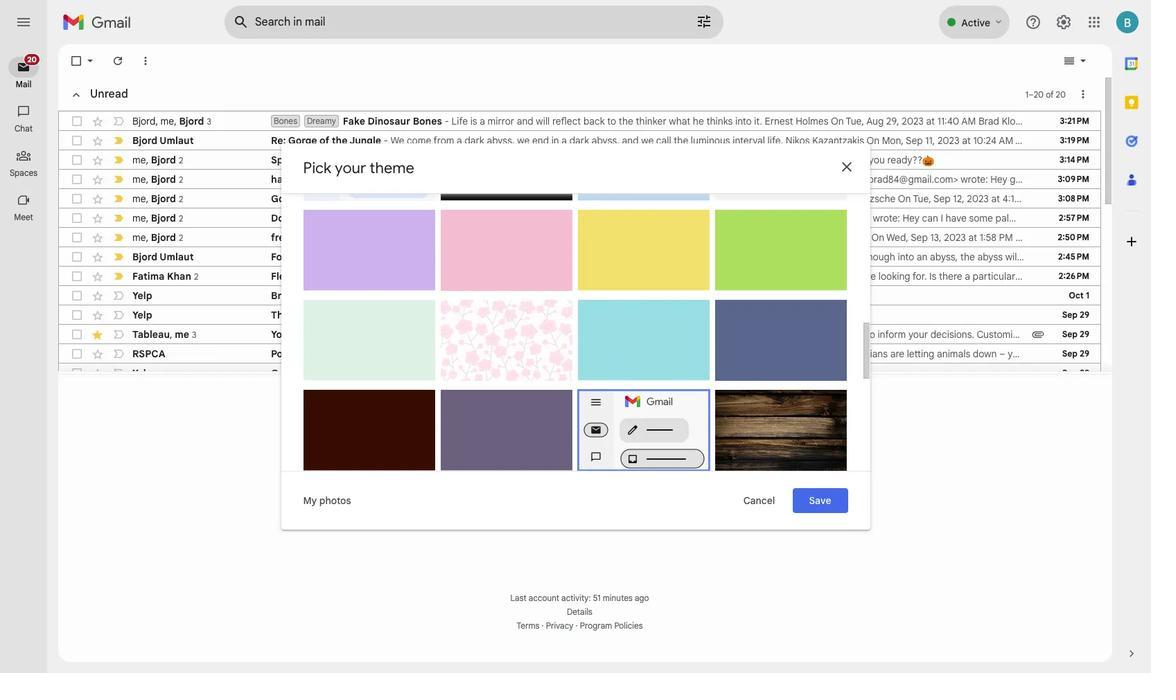 Task type: describe. For each thing, give the bounding box(es) containing it.
1 vertical spatial rancho
[[676, 367, 709, 380]]

halloween
[[271, 173, 319, 186]]

having
[[347, 212, 376, 225]]

not important switch for the top 100 taco spots are here
[[112, 309, 125, 322]]

1 horizontal spatial next
[[509, 290, 528, 302]]

their
[[536, 193, 556, 205]]

1 vertical spatial cucamonga
[[711, 367, 764, 380]]

0 vertical spatial he
[[693, 115, 704, 128]]

free
[[271, 232, 290, 244]]

2 horizontal spatial abyss,
[[930, 251, 958, 263]]

kazantzakis
[[813, 135, 865, 147]]

1 rspca from the left
[[132, 348, 165, 361]]

does
[[643, 251, 665, 263]]

tortilla-
[[610, 309, 643, 322]]

me for donuts
[[132, 212, 146, 224]]

klo up 2:57 pm
[[1063, 193, 1076, 205]]

0 horizontal spatial 1
[[1026, 89, 1029, 99]]

in up 2:50 pm
[[1061, 212, 1068, 225]]

if
[[790, 251, 796, 263]]

2023 up some
[[967, 193, 989, 205]]

g
[[1147, 348, 1152, 361]]

to left 'answer' at the right of the page
[[1109, 329, 1118, 341]]

klo up guys
[[1002, 115, 1016, 128]]

1 horizontal spatial bones
[[413, 115, 442, 128]]

my
[[303, 495, 317, 507]]

guys
[[1010, 173, 1031, 186]]

pm right '1:38'
[[656, 154, 670, 166]]

pm right 2:50
[[795, 173, 809, 186]]

on up enough
[[872, 232, 885, 244]]

wanted
[[737, 270, 769, 283]]

(by:
[[749, 469, 764, 480]]

2 horizontal spatial with
[[823, 329, 842, 341]]

what down who
[[379, 212, 400, 225]]

the left "process"
[[575, 251, 589, 263]]

unread tab panel
[[58, 78, 1152, 501]]

for right ready
[[320, 367, 334, 380]]

sep left 11, at the top right of page
[[906, 135, 923, 147]]

sep up have on the top
[[934, 193, 951, 205]]

ready??
[[888, 154, 923, 166]]

sep up goats or cats? - those who cannot understand how to put their thoughts on ice should not enter into the heat of debate. friedrich nietzsche on tue, sep 12, 2023 at 4:19 pm brad klo <klobrad84@gma
[[703, 173, 721, 186]]

goats
[[271, 193, 299, 205]]

1 data from the left
[[844, 329, 864, 341]]

toggle split pane mode image
[[1063, 54, 1077, 68]]

0 horizontal spatial tableau
[[132, 328, 170, 341]]

more
[[626, 290, 648, 302]]

inform
[[878, 329, 906, 341]]

4 row from the top
[[59, 170, 1152, 189]]

search in mail image
[[229, 10, 254, 35]]

1:58
[[980, 232, 997, 244]]

2 horizontal spatial help
[[1045, 348, 1064, 361]]

to left put
[[507, 193, 516, 205]]

2 we from the left
[[641, 135, 654, 147]]

just
[[718, 270, 734, 283]]

the right call
[[674, 135, 689, 147]]

1 20 from the left
[[1034, 89, 1044, 99]]

brad,
[[271, 290, 296, 302]]

what up call
[[669, 115, 691, 128]]

4 ͏͏ from the left
[[858, 309, 861, 322]]

ago
[[635, 593, 649, 604]]

spaces
[[10, 168, 38, 178]]

1 horizontal spatial wed,
[[887, 232, 909, 244]]

1 them from the left
[[559, 348, 582, 361]]

into left it.
[[736, 115, 752, 128]]

2 politicians from the left
[[844, 348, 888, 361]]

my photos
[[303, 495, 351, 507]]

in right end
[[552, 135, 559, 147]]

2 down from the left
[[973, 348, 997, 361]]

on right the you?
[[532, 154, 545, 166]]

1 29 from the top
[[1080, 310, 1090, 320]]

your inside alert dialog
[[335, 159, 366, 177]]

sep 29 for can
[[1063, 349, 1090, 359]]

2 them from the left
[[1089, 348, 1112, 361]]

for right up on the top left of page
[[522, 270, 534, 283]]

to left inform
[[867, 329, 876, 341]]

klo up friedrich
[[834, 173, 848, 186]]

- right the cloud
[[448, 329, 453, 341]]

wood (by: istockphoto) option
[[715, 390, 847, 482]]

are down kazantzakis
[[853, 154, 867, 166]]

0 horizontal spatial can
[[922, 212, 939, 225]]

oct 1
[[1069, 290, 1090, 301]]

brad up friedrich
[[811, 173, 832, 186]]

2023 right 11, at the top right of page
[[938, 135, 960, 147]]

7 ͏͏ from the left
[[920, 309, 923, 322]]

1 horizontal spatial that
[[544, 251, 562, 263]]

uk
[[1133, 348, 1145, 361]]

sep down oct
[[1063, 310, 1078, 320]]

to left join
[[596, 329, 605, 341]]

an
[[917, 251, 928, 263]]

10 row from the top
[[59, 286, 1101, 306]]

0 horizontal spatial will
[[536, 115, 550, 128]]

– inside row
[[1000, 348, 1006, 361]]

and right mirror
[[517, 115, 534, 128]]

sep 29 for answer
[[1063, 329, 1090, 340]]

are left here
[[385, 309, 400, 322]]

0 horizontal spatial the
[[271, 309, 289, 322]]

1 vertical spatial not
[[330, 212, 345, 225]]

important mainly because it was sent directly to you. switch for re: gorge of the jungle - we come from a dark abyss, we end in a dark abyss, and we call the luminous interval life. nikos kazantzakis on mon, sep 11, 2023 at 10:24 am james peterson <james.peterso
[[112, 134, 125, 148]]

2 vertical spatial 12,
[[954, 193, 965, 205]]

us
[[370, 154, 380, 166]]

0 horizontal spatial 12,
[[588, 154, 599, 166]]

sep up horror.
[[568, 154, 585, 166]]

0 vertical spatial rancho
[[707, 309, 741, 322]]

- check out the list and find your next tortilla-filled dream in rancho cucamonga ͏ ͏ ͏ ͏ ͏ ͏͏ ͏ ͏ ͏ ͏ ͏͏ ͏ ͏ ͏ ͏ ͏ ͏ ͏ ͏ ͏ ͏͏ ͏ ͏ ͏ ͏ ͏͏ ͏ ͏ ͏ ͏ ͏ ͏ ͏ ͏ ͏ ͏͏ ͏ ͏ ͏ ͏ ͏͏ ͏ ͏ ͏ ͏ ͏ ͏ ͏ ͏ ͏ ͏͏ ͏ ͏ ͏ ͏ ͏͏ ͏
[[438, 309, 938, 322]]

1 me , bjord 2 from the top
[[132, 154, 183, 166]]

<klobrad84@gmail.com> down ready??
[[851, 173, 959, 186]]

what down how
[[499, 212, 521, 225]]

0 horizontal spatial hey
[[903, 212, 920, 225]]

1 – 20 of 20
[[1026, 89, 1066, 99]]

0.13 gb of 15 gb used
[[519, 470, 615, 483]]

at left '1:38'
[[626, 154, 635, 166]]

you've
[[523, 212, 552, 225]]

is right the life
[[471, 115, 477, 128]]

2023 up conan
[[601, 154, 623, 166]]

0 vertical spatial peterson
[[1047, 135, 1086, 147]]

0 horizontal spatial there
[[396, 173, 420, 186]]

1 horizontal spatial –
[[1029, 89, 1034, 99]]

cloud
[[418, 329, 446, 341]]

2 horizontal spatial next
[[588, 309, 607, 322]]

eggplant option
[[441, 390, 572, 482]]

mail
[[16, 79, 32, 89]]

sep up 'sep 28'
[[1063, 349, 1078, 359]]

0 vertical spatial not
[[662, 193, 676, 205]]

what right clarify
[[813, 270, 834, 283]]

are up 3:08 pm
[[1058, 173, 1072, 186]]

brad down soft
[[723, 212, 744, 225]]

are up "process"
[[604, 232, 618, 244]]

into up 2:26 pm
[[1070, 251, 1086, 263]]

0 vertical spatial 13,
[[633, 212, 644, 225]]

me , bjord 2 for donuts
[[132, 212, 183, 224]]

seafoam
[[586, 379, 621, 390]]

favorite
[[1096, 173, 1130, 186]]

is right stapp
[[479, 154, 486, 166]]

0 horizontal spatial wrote:
[[823, 154, 850, 166]]

12:36
[[682, 212, 704, 225]]

on down aug
[[867, 135, 880, 147]]

1 vertical spatial will
[[1006, 251, 1020, 263]]

2023 down have on the top
[[944, 232, 966, 244]]

2:45 pm
[[1059, 252, 1090, 262]]

horror.
[[548, 173, 577, 186]]

blossom
[[478, 379, 512, 390]]

not important switch for you've been invited to tableau cloud
[[112, 328, 125, 342]]

wrote
[[1129, 115, 1152, 128]]

a down "reflect"
[[562, 135, 567, 147]]

on right 'doyle'
[[668, 173, 681, 186]]

0 horizontal spatial need
[[464, 348, 486, 361]]

save
[[641, 348, 661, 361]]

1 we from the left
[[517, 135, 530, 147]]

the right join
[[625, 329, 640, 341]]

pick
[[303, 159, 332, 177]]

movies
[[322, 173, 355, 186]]

spots
[[355, 309, 383, 322]]

holmes
[[796, 115, 829, 128]]

details link
[[567, 607, 593, 618]]

see
[[506, 251, 522, 263]]

2 gb from the left
[[578, 470, 591, 483]]

sep up stop
[[1063, 329, 1078, 340]]

follow link to manage storage image
[[621, 469, 635, 483]]

me for spooky season
[[132, 154, 146, 166]]

0.13
[[519, 470, 537, 483]]

1 horizontal spatial 1
[[1086, 290, 1090, 301]]

2 no from the left
[[534, 173, 545, 186]]

you?
[[509, 154, 530, 166]]

, for spooky season
[[146, 154, 149, 166]]

and down the seller
[[607, 290, 623, 302]]

brad down luminous in the right top of the page
[[673, 154, 694, 166]]

house
[[457, 367, 484, 380]]

- left find
[[459, 290, 463, 302]]

0 horizontal spatial james
[[455, 329, 484, 341]]

1 vertical spatial 13,
[[931, 232, 942, 244]]

bjord umlaut for food for thought
[[132, 251, 194, 263]]

signed
[[476, 270, 506, 283]]

been
[[304, 329, 328, 341]]

ernest
[[765, 115, 794, 128]]

main content containing unread
[[58, 44, 1152, 674]]

0 vertical spatial am
[[962, 115, 976, 128]]

1 vertical spatial am
[[999, 135, 1014, 147]]

fake dinosaur bones - life is a mirror and will reflect back to the thinker what he thinks into it. ernest holmes on tue, aug 29, 2023 at 11:40 am brad klo <klobrad84@gmail.com> wrote
[[343, 115, 1152, 128]]

me , bjord 2 for goats
[[132, 192, 183, 205]]

is up put
[[525, 173, 532, 186]]

mail heading
[[0, 79, 47, 90]]

5 ͏͏ from the left
[[883, 309, 885, 322]]

sight
[[545, 367, 566, 380]]

fatima
[[132, 270, 165, 283]]

imagination
[[445, 173, 496, 186]]

2 for halloween movies
[[179, 174, 183, 185]]

readings
[[1020, 212, 1058, 225]]

2 for goats or cats?
[[179, 194, 183, 204]]

tue, left aug
[[846, 115, 865, 128]]

2023 up the heat
[[737, 173, 759, 186]]

1 horizontal spatial with
[[651, 290, 669, 302]]

2 horizontal spatial wrote:
[[961, 173, 988, 186]]

2:50 pm
[[1058, 232, 1090, 243]]

were
[[855, 270, 876, 283]]

account
[[529, 593, 560, 604]]

you've
[[271, 329, 302, 341]]

and right list
[[528, 309, 544, 322]]

pm down goats or cats? - those who cannot understand how to put their thoughts on ice should not enter into the heat of debate. friedrich nietzsche on tue, sep 12, 2023 at 4:19 pm brad klo <klobrad84@gma
[[707, 212, 721, 225]]

3:19 pm
[[1060, 135, 1090, 146]]

stop
[[1067, 348, 1086, 361]]

- down the cloud
[[440, 348, 445, 361]]

2 dark from the left
[[570, 135, 589, 147]]

<klobrad84@gmail.com> up eliud
[[763, 212, 871, 225]]

me , bjord 2 for halloween
[[132, 173, 183, 185]]

1 letting from the left
[[340, 348, 371, 361]]

2 for donuts
[[179, 213, 183, 224]]

list
[[513, 309, 525, 322]]

0 vertical spatial cucamonga
[[743, 309, 796, 322]]

a right from
[[457, 135, 462, 147]]

on right got.
[[574, 212, 587, 225]]

find
[[466, 290, 484, 302]]

0 vertical spatial that
[[489, 154, 507, 166]]

donate
[[810, 348, 841, 361]]

1 vertical spatial should
[[474, 251, 504, 263]]

a left the particular
[[965, 270, 971, 283]]

0 horizontal spatial back
[[584, 115, 605, 128]]

1 flexport from the left
[[271, 270, 311, 283]]

into down the halloween movies - where there is no imagination there is no horror. arthur conan doyle on tue, sep 12, 2023 at 2:50 pm brad klo <klobrad84@gmail.com> wrote: hey guys what are your favorite hallo
[[705, 193, 721, 205]]

1 not important switch from the top
[[112, 114, 125, 128]]

the up season
[[332, 135, 348, 147]]

at left 12:36
[[671, 212, 680, 225]]

soft gray option
[[715, 120, 847, 211]]

cherry
[[449, 379, 476, 390]]

animals'
[[663, 348, 699, 361]]

1 horizontal spatial the
[[1114, 348, 1130, 361]]

call
[[656, 135, 672, 147]]

a left the pro
[[640, 367, 646, 380]]

for down only
[[297, 251, 310, 263]]

2 ͏͏ from the left
[[821, 309, 823, 322]]

1 down from the left
[[412, 348, 438, 361]]

some
[[969, 212, 993, 225]]

1 gb from the left
[[539, 470, 553, 483]]

me for free
[[132, 231, 146, 244]]

important mainly because it was sent directly to you. switch for donuts - it's not having what you want, it's wanting what you've got. on wed, sep 13, 2023 at 12:36 pm brad klo <klobrad84@gmail.com> wrote: hey can i have some palm readings in exchange for
[[112, 211, 125, 225]]

find
[[547, 309, 564, 322]]

1 horizontal spatial there
[[499, 173, 522, 186]]

0 horizontal spatial abyss,
[[487, 135, 515, 147]]

account,
[[653, 270, 692, 283]]

halloween movies - where there is no imagination there is no horror. arthur conan doyle on tue, sep 12, 2023 at 2:50 pm brad klo <klobrad84@gmail.com> wrote: hey guys what are your favorite hallo
[[271, 173, 1152, 186]]

settings image
[[1056, 14, 1073, 31]]

at left 2:50
[[761, 173, 770, 186]]

decisions.
[[931, 329, 975, 341]]

important mainly because it was sent directly to you. switch for halloween movies - where there is no imagination there is no horror. arthur conan doyle on tue, sep 12, 2023 at 2:50 pm brad klo <klobrad84@gmail.com> wrote: hey guys what are your favorite hallo
[[112, 173, 125, 186]]

painter,
[[531, 290, 563, 302]]

for
[[353, 154, 367, 166]]

the up the thought
[[322, 232, 337, 244]]

flexport onboarding call
[[271, 270, 390, 283]]

1 horizontal spatial i
[[941, 212, 944, 225]]

is up cannot
[[422, 173, 429, 186]]

0 vertical spatial hey
[[991, 173, 1008, 186]]

to left tell
[[532, 348, 541, 361]]

khan
[[167, 270, 191, 283]]

kipchoge
[[828, 232, 870, 244]]

wood
[[723, 469, 746, 480]]

dusk
[[723, 379, 743, 390]]

customize
[[977, 329, 1023, 341]]

2 for spooky season
[[179, 155, 183, 165]]

it
[[536, 251, 542, 263]]

re:
[[271, 135, 286, 147]]

1 horizontal spatial tableau
[[378, 329, 415, 341]]

to right slave
[[653, 232, 662, 244]]

at left 11:40
[[927, 115, 935, 128]]

end
[[532, 135, 549, 147]]

8 row from the top
[[59, 248, 1107, 267]]

or
[[302, 193, 312, 205]]

1 horizontal spatial abyss,
[[592, 135, 620, 147]]

cherry blossom option
[[441, 300, 572, 392]]

seafoam option
[[578, 300, 710, 392]]

friedrich
[[811, 193, 850, 205]]

0 horizontal spatial next
[[393, 290, 414, 302]]

a left slave
[[620, 232, 626, 244]]

2 gaze from the left
[[1022, 251, 1043, 263]]

are up see
[[505, 232, 519, 244]]

service
[[1018, 270, 1050, 283]]

mahogany option
[[303, 390, 435, 482]]

1 · from the left
[[542, 621, 544, 632]]

brad down readings
[[1016, 232, 1037, 244]]

the down your
[[590, 367, 605, 380]]

, for free
[[146, 231, 149, 244]]

1 vertical spatial peterson
[[486, 329, 525, 341]]

blue option
[[578, 120, 710, 211]]

sep down ice
[[613, 212, 630, 225]]

food for thought
[[271, 251, 352, 263]]

tue, down 🎃 icon
[[913, 193, 932, 205]]

sep up "an"
[[911, 232, 928, 244]]

umlaut for re: gorge of the jungle
[[160, 135, 194, 147]]



Task type: locate. For each thing, give the bounding box(es) containing it.
looking
[[879, 270, 911, 283]]

check
[[448, 309, 476, 322]]

3 not important switch from the top
[[112, 309, 125, 322]]

lives
[[701, 348, 721, 361]]

1 important mainly because it was sent directly to you. switch from the top
[[112, 134, 125, 148]]

bjord umlaut for re: gorge of the jungle
[[132, 135, 194, 147]]

0 horizontal spatial we
[[391, 135, 404, 147]]

1 horizontal spatial back
[[1046, 251, 1067, 263]]

2023 up slave
[[646, 212, 668, 225]]

are
[[853, 154, 867, 166], [1058, 173, 1072, 186], [439, 232, 453, 244], [505, 232, 519, 244], [604, 232, 618, 244], [385, 309, 400, 322], [323, 348, 338, 361], [891, 348, 905, 361]]

yelp.
[[671, 290, 692, 302]]

rancho down 'animals''
[[676, 367, 709, 380]]

1 umlaut from the top
[[160, 135, 194, 147]]

where
[[365, 173, 394, 186]]

are right life
[[439, 232, 453, 244]]

0 vertical spatial yelp
[[132, 290, 152, 302]]

0 vertical spatial back
[[584, 115, 605, 128]]

3 important mainly because it was sent directly to you. switch from the top
[[112, 173, 125, 186]]

hey left guys
[[991, 173, 1008, 186]]

1 vertical spatial bjord umlaut
[[132, 251, 194, 263]]

12 row from the top
[[59, 325, 1152, 345]]

help left stop
[[1045, 348, 1064, 361]]

3 29 from the top
[[1080, 349, 1090, 359]]

he left does on the right top of page
[[629, 251, 640, 263]]

1 vertical spatial he
[[629, 251, 640, 263]]

am right 10:24
[[999, 135, 1014, 147]]

flexport up brad, what's your home's next project? - find your next painter, plumber, and more with yelp. ͏ ͏ ͏ ͏ ͏ ͏ ͏ ͏ ͏ ͏ ͏ ͏ ͏ ͏ ͏ ͏ ͏ ͏ ͏ ͏ ͏ ͏ ͏ ͏ ͏ ͏ ͏ ͏ ͏ ͏ ͏ ͏ ͏ ͏ ͏ ͏ ͏ ͏ ͏ ͏ ͏ ͏ ͏ ͏ ͏ ͏ ͏ ͏ ͏ ͏ ͏ ͏ ͏ ͏ ͏ ͏ ͏ ͏ ͏ ͏ ͏ ͏ ͏ ͏ ͏ ͏ ͏ ͏ ͏ ͏ ͏ ͏ ͏ ͏
[[559, 270, 595, 283]]

a right house
[[487, 367, 492, 380]]

me , bjord 2
[[132, 154, 183, 166], [132, 173, 183, 185], [132, 192, 183, 205], [132, 212, 183, 224], [132, 231, 183, 244]]

0 horizontal spatial dark
[[465, 135, 485, 147]]

0 vertical spatial should
[[630, 193, 659, 205]]

understand
[[433, 193, 484, 205]]

help for politicians are letting animals down - we need your help to tell them your actions save animals' lives view online rspca donate politicians are letting animals down – you can help stop them the uk g
[[510, 348, 530, 361]]

0 vertical spatial umlaut
[[160, 135, 194, 147]]

14 row from the top
[[59, 364, 1101, 383]]

row containing fatima khan
[[59, 267, 1152, 286]]

1 horizontal spatial 3
[[207, 116, 211, 127]]

- left where at the top left of the page
[[358, 173, 362, 186]]

thinks
[[707, 115, 733, 128]]

0 vertical spatial james
[[1016, 135, 1045, 147]]

refresh image
[[111, 54, 125, 68]]

5 not important switch from the top
[[112, 347, 125, 361]]

gb right 0.13
[[539, 470, 553, 483]]

4 important mainly because it was sent directly to you. switch from the top
[[112, 192, 125, 206]]

high contrast
[[588, 468, 642, 479]]

sep
[[906, 135, 923, 147], [568, 154, 585, 166], [703, 173, 721, 186], [934, 193, 951, 205], [613, 212, 630, 225], [911, 232, 928, 244], [1063, 310, 1078, 320], [1063, 329, 1078, 340], [1063, 349, 1078, 359], [1063, 368, 1078, 379]]

1 horizontal spatial 20
[[1056, 89, 1066, 99]]

disciplined
[[339, 232, 387, 244]]

visualizations
[[1048, 329, 1107, 341]]

oct
[[1069, 290, 1084, 301]]

0 horizontal spatial wed,
[[589, 212, 611, 225]]

and up 'whoever fights monsters should see to it that in the process he does not become a monster. and if you gaze long enough into an abyss, the abyss will gaze back into you.'
[[719, 232, 736, 244]]

klo down luminous in the right top of the page
[[696, 154, 710, 166]]

cats?
[[314, 193, 340, 205]]

taco
[[330, 309, 353, 322]]

0 vertical spatial can
[[922, 212, 939, 225]]

1 horizontal spatial 13,
[[931, 232, 942, 244]]

row
[[59, 112, 1152, 131], [59, 131, 1152, 150], [59, 150, 1101, 170], [59, 170, 1152, 189], [59, 189, 1152, 209], [59, 209, 1129, 228], [59, 228, 1152, 248], [59, 248, 1107, 267], [59, 267, 1152, 286], [59, 286, 1101, 306], [59, 306, 1101, 325], [59, 325, 1152, 345], [59, 345, 1152, 364], [59, 364, 1101, 383]]

important according to google magic. switch for flexport onboarding call
[[112, 270, 125, 284]]

mail, 20 unread messages image
[[22, 57, 39, 70]]

1 vertical spatial yelp
[[132, 309, 152, 322]]

0 vertical spatial 1
[[1026, 89, 1029, 99]]

on up kazantzakis
[[831, 115, 844, 128]]

reflect
[[552, 115, 581, 128]]

3 inside tableau , me 3
[[192, 330, 196, 340]]

no conversations selected
[[513, 408, 647, 422]]

chat heading
[[0, 123, 47, 135]]

mahogany
[[312, 469, 353, 480]]

should up "signed"
[[474, 251, 504, 263]]

4 not important switch from the top
[[112, 328, 125, 342]]

3 me , bjord 2 from the top
[[132, 192, 183, 205]]

1 yelp from the top
[[132, 290, 152, 302]]

default option
[[303, 120, 435, 211]]

how
[[486, 193, 505, 205]]

row containing rspca
[[59, 345, 1152, 364]]

0 vertical spatial wed,
[[589, 212, 611, 225]]

pick your theme alert dialog
[[281, 120, 870, 530]]

to right the us
[[382, 154, 391, 166]]

tue, up enter
[[683, 173, 701, 186]]

and
[[770, 251, 788, 263]]

1 vertical spatial the
[[1114, 348, 1130, 361]]

pm right 1:58
[[999, 232, 1014, 244]]

1 politicians from the left
[[271, 348, 320, 361]]

1 vertical spatial 3
[[192, 330, 196, 340]]

2 vertical spatial 29
[[1080, 349, 1090, 359]]

we for we come from a dark abyss, we end in a dark abyss, and we call the luminous interval life. nikos kazantzakis on mon, sep 11, 2023 at 10:24 am james peterson <james.peterso
[[391, 135, 404, 147]]

1 horizontal spatial down
[[973, 348, 997, 361]]

2 not important switch from the top
[[112, 289, 125, 303]]

8 ͏͏ from the left
[[933, 309, 935, 322]]

that left the you?
[[489, 154, 507, 166]]

, for donuts
[[146, 212, 149, 224]]

advanced search options image
[[691, 8, 718, 35]]

navigation containing mail
[[0, 44, 49, 674]]

has
[[528, 329, 543, 341]]

gorge
[[288, 135, 317, 147]]

2 me , bjord 2 from the top
[[132, 173, 183, 185]]

sep 29 down oct
[[1063, 310, 1090, 320]]

2 yelp from the top
[[132, 309, 152, 322]]

photos
[[320, 495, 351, 507]]

1 horizontal spatial wrote:
[[873, 212, 901, 225]]

yelp for get
[[132, 367, 152, 380]]

at left 10:24
[[962, 135, 971, 147]]

2 important according to google magic. switch from the top
[[112, 270, 125, 284]]

heat
[[741, 193, 760, 205]]

0 horizontal spatial help
[[510, 348, 530, 361]]

2 important mainly because it was sent directly to you. switch from the top
[[112, 153, 125, 167]]

conan
[[610, 173, 638, 186]]

will
[[536, 115, 550, 128], [1006, 251, 1020, 263]]

1 vertical spatial i
[[713, 270, 716, 283]]

0 vertical spatial important according to google magic. switch
[[112, 250, 125, 264]]

navigation
[[0, 44, 49, 674]]

2 animals from the left
[[937, 348, 971, 361]]

sep 29
[[1063, 310, 1090, 320], [1063, 329, 1090, 340], [1063, 349, 1090, 359]]

5 me , bjord 2 from the top
[[132, 231, 183, 244]]

<klobrad84@gmail.com
[[1056, 232, 1152, 244]]

james up guys
[[1016, 135, 1045, 147]]

7 row from the top
[[59, 228, 1152, 248]]

exchange
[[1071, 212, 1114, 225]]

1 vertical spatial that
[[544, 251, 562, 263]]

politicians up ready
[[271, 348, 320, 361]]

on
[[601, 193, 612, 205]]

1 horizontal spatial them
[[1089, 348, 1112, 361]]

, for you've been invited to tableau cloud
[[170, 328, 172, 341]]

👻 image
[[388, 369, 400, 380]]

0 vertical spatial we
[[391, 135, 404, 147]]

1 vertical spatial –
[[1000, 348, 1006, 361]]

2 rspca from the left
[[777, 348, 807, 361]]

are down inform
[[891, 348, 905, 361]]

Search in mail search field
[[225, 6, 724, 39]]

1 horizontal spatial james
[[1016, 135, 1045, 147]]

mustard
[[586, 289, 619, 300]]

spearmint option
[[303, 300, 435, 392]]

1 horizontal spatial will
[[1006, 251, 1020, 263]]

program
[[580, 621, 612, 632]]

not important switch for brad, what's your home's next project?
[[112, 289, 125, 303]]

4 me , bjord 2 from the top
[[132, 212, 183, 224]]

1 horizontal spatial rspca
[[777, 348, 807, 361]]

2 horizontal spatial there
[[939, 270, 963, 283]]

1 row from the top
[[59, 112, 1152, 131]]

get
[[271, 367, 288, 380]]

0 horizontal spatial with
[[569, 367, 587, 380]]

important according to google magic. switch for food for thought
[[112, 250, 125, 264]]

sep 29 up stop
[[1063, 329, 1090, 340]]

4:19
[[1003, 193, 1020, 205]]

- right 🌮 "icon"
[[441, 309, 445, 322]]

0 horizontal spatial letting
[[340, 348, 371, 361]]

, for halloween movies
[[146, 173, 149, 185]]

2 for free
[[179, 233, 183, 243]]

yelp for the
[[132, 309, 152, 322]]

palm
[[996, 212, 1018, 225]]

28
[[1080, 368, 1090, 379]]

to left it
[[524, 251, 533, 263]]

abyss, up - for us to come? scott stapp is that you? on tue, sep 12, 2023 at 1:38 pm brad klo <klobrad84@gmail.com> wrote: are you ready?? on the top of the page
[[592, 135, 620, 147]]

1 horizontal spatial gb
[[578, 470, 591, 483]]

2 inside fatima khan 2
[[194, 271, 199, 282]]

5 important mainly because it was sent directly to you. switch from the top
[[112, 211, 125, 225]]

who
[[379, 193, 398, 205]]

next up list
[[509, 290, 528, 302]]

the
[[271, 309, 289, 322], [1114, 348, 1130, 361]]

umlaut down bjord , me , bjord 3
[[160, 135, 194, 147]]

0 vertical spatial wrote:
[[823, 154, 850, 166]]

29 for answer
[[1080, 329, 1090, 340]]

the
[[619, 115, 634, 128], [332, 135, 348, 147], [674, 135, 689, 147], [723, 193, 738, 205], [322, 232, 337, 244], [575, 251, 589, 263], [961, 251, 975, 263], [495, 309, 510, 322], [625, 329, 640, 341], [590, 367, 605, 380]]

1 no from the left
[[431, 173, 443, 186]]

spaces heading
[[0, 168, 47, 179]]

1 important according to google magic. switch from the top
[[112, 250, 125, 264]]

with up donate
[[823, 329, 842, 341]]

- left the life
[[445, 115, 449, 128]]

1 horizontal spatial he
[[693, 115, 704, 128]]

ones
[[389, 232, 411, 244]]

0 vertical spatial bjord umlaut
[[132, 135, 194, 147]]

pm right 4:19
[[1023, 193, 1037, 205]]

meet heading
[[0, 212, 47, 223]]

flexport up brad,
[[271, 270, 311, 283]]

3 yelp from the top
[[132, 367, 152, 380]]

out
[[478, 309, 493, 322]]

what right guys
[[1034, 173, 1055, 186]]

1 vertical spatial 1
[[1086, 290, 1090, 301]]

brad, what's your home's next project? - find your next painter, plumber, and more with yelp. ͏ ͏ ͏ ͏ ͏ ͏ ͏ ͏ ͏ ͏ ͏ ͏ ͏ ͏ ͏ ͏ ͏ ͏ ͏ ͏ ͏ ͏ ͏ ͏ ͏ ͏ ͏ ͏ ͏ ͏ ͏ ͏ ͏ ͏ ͏ ͏ ͏ ͏ ͏ ͏ ͏ ͏ ͏ ͏ ͏ ͏ ͏ ͏ ͏ ͏ ͏ ͏ ͏ ͏ ͏ ͏ ͏ ͏ ͏ ͏ ͏ ͏ ͏ ͏ ͏ ͏ ͏ ͏ ͏ ͏ ͏ ͏ ͏ ͏
[[271, 290, 876, 302]]

row containing tableau
[[59, 325, 1152, 345]]

5 row from the top
[[59, 189, 1152, 209]]

6 row from the top
[[59, 209, 1129, 228]]

politicians
[[271, 348, 320, 361], [844, 348, 888, 361]]

into left "an"
[[898, 251, 915, 263]]

1 ͏͏ from the left
[[808, 309, 811, 322]]

help for - make your house a frightening sight with the help of a pro in rancho cucamonga ͏ ͏ ͏ ͏ ͏ ͏ ͏ ͏ ͏ ͏ ͏ ͏ ͏ ͏ ͏ ͏ ͏ ͏ ͏ ͏ ͏ ͏ ͏ ͏ ͏ ͏ ͏ ͏ ͏ ͏ ͏ ͏ ͏ ͏ ͏ ͏ ͏ ͏ ͏ ͏ ͏ ͏ ͏ ͏ ͏ ͏ ͏ ͏ ͏ ͏ ͏ ͏ ͏ ͏ ͏ ͏ ͏ ͏ ͏ ͏ ͏
[[607, 367, 626, 380]]

need up oct 1
[[1071, 270, 1093, 283]]

moods
[[687, 232, 717, 244]]

wasabi option
[[715, 210, 847, 302]]

0 vertical spatial –
[[1029, 89, 1034, 99]]

onboarding
[[313, 270, 369, 283]]

<james.peterso
[[1088, 135, 1152, 147]]

1 horizontal spatial help
[[607, 367, 626, 380]]

into
[[736, 115, 752, 128], [705, 193, 721, 205], [898, 251, 915, 263], [1070, 251, 1086, 263]]

important according to google magic. switch
[[112, 250, 125, 264], [112, 270, 125, 284]]

29 for can
[[1080, 349, 1090, 359]]

🎃 image
[[923, 155, 935, 167]]

1 vertical spatial wrote:
[[961, 173, 988, 186]]

not left enter
[[662, 193, 676, 205]]

2 letting from the left
[[907, 348, 935, 361]]

in down undisciplined,
[[564, 251, 572, 263]]

not important switch
[[112, 114, 125, 128], [112, 289, 125, 303], [112, 309, 125, 322], [112, 328, 125, 342], [112, 347, 125, 361], [112, 367, 125, 381]]

letting up halloween
[[340, 348, 371, 361]]

animals
[[373, 348, 410, 361], [937, 348, 971, 361]]

1 vertical spatial wed,
[[887, 232, 909, 244]]

not important switch for politicians are letting animals down
[[112, 347, 125, 361]]

high contrast option
[[578, 390, 710, 480]]

them right tell
[[559, 348, 582, 361]]

0 horizontal spatial flexport
[[271, 270, 311, 283]]

we for we need your help to tell them your actions save animals' lives view online rspca donate politicians are letting animals down – you can help stop them the uk g
[[447, 348, 461, 361]]

it.
[[754, 115, 763, 128]]

0 horizontal spatial ·
[[542, 621, 544, 632]]

pick your theme heading
[[303, 159, 415, 177]]

0 horizontal spatial am
[[962, 115, 976, 128]]

dark option
[[441, 120, 572, 211]]

0 horizontal spatial we
[[517, 135, 530, 147]]

cucamonga
[[743, 309, 796, 322], [711, 367, 764, 380]]

important mainly because it was sent directly to you. switch
[[112, 134, 125, 148], [112, 153, 125, 167], [112, 173, 125, 186], [112, 192, 125, 206], [112, 211, 125, 225], [112, 231, 125, 245]]

1 sep 29 from the top
[[1063, 310, 1090, 320]]

gmail image
[[62, 8, 138, 36]]

2 horizontal spatial 12,
[[954, 193, 965, 205]]

tab list
[[1113, 44, 1152, 624]]

will up end
[[536, 115, 550, 128]]

with right the sight
[[569, 367, 587, 380]]

2 20 from the left
[[1056, 89, 1066, 99]]

free.
[[456, 232, 476, 244]]

if
[[478, 232, 484, 244]]

cannot
[[400, 193, 431, 205]]

important mainly because it was sent directly to you. switch for goats or cats? - those who cannot understand how to put their thoughts on ice should not enter into the heat of debate. friedrich nietzsche on tue, sep 12, 2023 at 4:19 pm brad klo <klobrad84@gma
[[112, 192, 125, 206]]

9 row from the top
[[59, 267, 1152, 286]]

- left it's on the top left of the page
[[308, 212, 312, 225]]

3 row from the top
[[59, 150, 1101, 170]]

gaze up service
[[1022, 251, 1043, 263]]

can left stop
[[1027, 348, 1043, 361]]

11 row from the top
[[59, 306, 1101, 325]]

not important switch for get ready for halloween
[[112, 367, 125, 381]]

eggplant
[[449, 469, 484, 480]]

2 umlaut from the top
[[160, 251, 194, 263]]

1 vertical spatial can
[[1027, 348, 1043, 361]]

view
[[723, 348, 743, 361]]

0 horizontal spatial i
[[713, 270, 716, 283]]

with up the filled
[[651, 290, 669, 302]]

1 horizontal spatial peterson
[[1047, 135, 1086, 147]]

help down actions
[[607, 367, 626, 380]]

need
[[1071, 270, 1093, 283], [464, 348, 486, 361]]

mustard option
[[578, 210, 710, 302]]

brad up readings
[[1039, 193, 1060, 205]]

tableau , me 3
[[132, 328, 196, 341]]

bones up re:
[[274, 116, 297, 126]]

me for goats or cats?
[[132, 192, 146, 205]]

hey,
[[399, 270, 418, 283]]

dusk option
[[715, 300, 847, 392]]

1 bjord umlaut from the top
[[132, 135, 194, 147]]

0 horizontal spatial bones
[[274, 116, 297, 126]]

rose option
[[441, 210, 572, 302]]

wed, down the blue
[[589, 212, 611, 225]]

3 ͏͏ from the left
[[846, 309, 848, 322]]

abyss, down mirror
[[487, 135, 515, 147]]

tableau down fatima
[[132, 328, 170, 341]]

0 vertical spatial will
[[536, 115, 550, 128]]

1 vertical spatial hey
[[903, 212, 920, 225]]

in right the pro
[[665, 367, 673, 380]]

3 sep 29 from the top
[[1063, 349, 1090, 359]]

29,
[[887, 115, 900, 128]]

interval
[[733, 135, 765, 147]]

0 horizontal spatial 13,
[[633, 212, 644, 225]]

1 horizontal spatial no
[[534, 173, 545, 186]]

bjord umlaut
[[132, 135, 194, 147], [132, 251, 194, 263]]

0 vertical spatial 12,
[[588, 154, 599, 166]]

2 29 from the top
[[1080, 329, 1090, 340]]

it's
[[315, 212, 327, 225]]

we down dinosaur
[[391, 135, 404, 147]]

row containing bjord
[[59, 112, 1152, 131]]

, for goats or cats?
[[146, 192, 149, 205]]

🌮 image
[[427, 311, 438, 322]]

fatima khan 2
[[132, 270, 199, 283]]

2 vertical spatial wrote:
[[873, 212, 901, 225]]

rspca down interact
[[777, 348, 807, 361]]

data left inform
[[844, 329, 864, 341]]

am right 11:40
[[962, 115, 976, 128]]

fights
[[403, 251, 429, 263]]

wrote: down kazantzakis
[[823, 154, 850, 166]]

2 bjord umlaut from the top
[[132, 251, 194, 263]]

0 horizontal spatial rspca
[[132, 348, 165, 361]]

1 vertical spatial with
[[823, 329, 842, 341]]

1 vertical spatial 12,
[[723, 173, 734, 186]]

6 not important switch from the top
[[112, 367, 125, 381]]

abyss, right "an"
[[930, 251, 958, 263]]

13 row from the top
[[59, 345, 1152, 364]]

1 horizontal spatial 12,
[[723, 173, 734, 186]]

0 vertical spatial sep 29
[[1063, 310, 1090, 320]]

- right cats? on the top of page
[[343, 193, 347, 205]]

1 vertical spatial back
[[1046, 251, 1067, 263]]

he left thinks
[[693, 115, 704, 128]]

<klobrad84@gmail.com> down the life.
[[712, 154, 820, 166]]

·
[[542, 621, 544, 632], [576, 621, 578, 632]]

1 animals from the left
[[373, 348, 410, 361]]

letting down decisions.
[[907, 348, 935, 361]]

the left abyss
[[961, 251, 975, 263]]

1 dark from the left
[[465, 135, 485, 147]]

me for halloween movies
[[132, 173, 146, 185]]

umlaut for food for thought
[[160, 251, 194, 263]]

at
[[927, 115, 935, 128], [962, 135, 971, 147], [626, 154, 635, 166], [761, 173, 770, 186], [992, 193, 1001, 205], [671, 212, 680, 225], [969, 232, 978, 244]]

2 row from the top
[[59, 131, 1152, 150]]

6 important mainly because it was sent directly to you. switch from the top
[[112, 231, 125, 245]]

animals up 👻 image
[[373, 348, 410, 361]]

1 horizontal spatial gaze
[[1022, 251, 1043, 263]]

0 horizontal spatial –
[[1000, 348, 1006, 361]]

6 ͏͏ from the left
[[895, 309, 898, 322]]

scott
[[425, 154, 449, 166]]

down down customize
[[973, 348, 997, 361]]

thoughts
[[559, 193, 599, 205]]

3 inside bjord , me , bjord 3
[[207, 116, 211, 127]]

wood (by: istockphoto)
[[723, 469, 817, 480]]

will right abyss
[[1006, 251, 1020, 263]]

1 vertical spatial james
[[455, 329, 484, 341]]

abyss,
[[487, 135, 515, 147], [592, 135, 620, 147], [930, 251, 958, 263]]

2 · from the left
[[576, 621, 578, 632]]

rancho
[[707, 309, 741, 322], [676, 367, 709, 380]]

,
[[156, 115, 158, 127], [174, 115, 177, 127], [146, 154, 149, 166], [146, 173, 149, 185], [146, 192, 149, 205], [146, 212, 149, 224], [146, 231, 149, 244], [170, 328, 172, 341]]

2 sep 29 from the top
[[1063, 329, 1090, 340]]

1 vertical spatial important according to google magic. switch
[[112, 270, 125, 284]]

2 data from the left
[[1026, 329, 1046, 341]]

2 flexport from the left
[[559, 270, 595, 283]]

filled
[[643, 309, 664, 322]]

come
[[407, 135, 431, 147]]

sep 29 down visualizations
[[1063, 349, 1090, 359]]

1 horizontal spatial animals
[[937, 348, 971, 361]]

klo down 'gray'
[[746, 212, 760, 225]]

in right dream
[[697, 309, 705, 322]]

to down spots
[[366, 329, 376, 341]]

0 vertical spatial the
[[271, 309, 289, 322]]

for down <klobrad84@gma
[[1116, 212, 1129, 225]]

dark down "reflect"
[[570, 135, 589, 147]]

lavender option
[[303, 210, 435, 302]]

top
[[291, 309, 309, 322]]

29
[[1080, 310, 1090, 320], [1080, 329, 1090, 340], [1080, 349, 1090, 359]]

· right terms link
[[542, 621, 544, 632]]

- make your house a frightening sight with the help of a pro in rancho cucamonga ͏ ͏ ͏ ͏ ͏ ͏ ͏ ͏ ͏ ͏ ͏ ͏ ͏ ͏ ͏ ͏ ͏ ͏ ͏ ͏ ͏ ͏ ͏ ͏ ͏ ͏ ͏ ͏ ͏ ͏ ͏ ͏ ͏ ͏ ͏ ͏ ͏ ͏ ͏ ͏ ͏ ͏ ͏ ͏ ͏ ͏ ͏ ͏ ͏ ͏ ͏ ͏ ͏ ͏ ͏ ͏ ͏ ͏ ͏ ͏ ͏
[[400, 367, 916, 380]]

to left the 'thinker'
[[608, 115, 616, 128]]

2 horizontal spatial tableau
[[642, 329, 677, 341]]

main content
[[58, 44, 1152, 674]]

interact
[[787, 329, 821, 341]]

2 vertical spatial not
[[667, 251, 682, 263]]

online
[[746, 348, 774, 361]]

2 vertical spatial yelp
[[132, 367, 152, 380]]

1 gaze from the left
[[817, 251, 838, 263]]

0 vertical spatial need
[[1071, 270, 1093, 283]]

plumber,
[[566, 290, 604, 302]]

not up account,
[[667, 251, 682, 263]]



Task type: vqa. For each thing, say whether or not it's contained in the screenshot.
dark
yes



